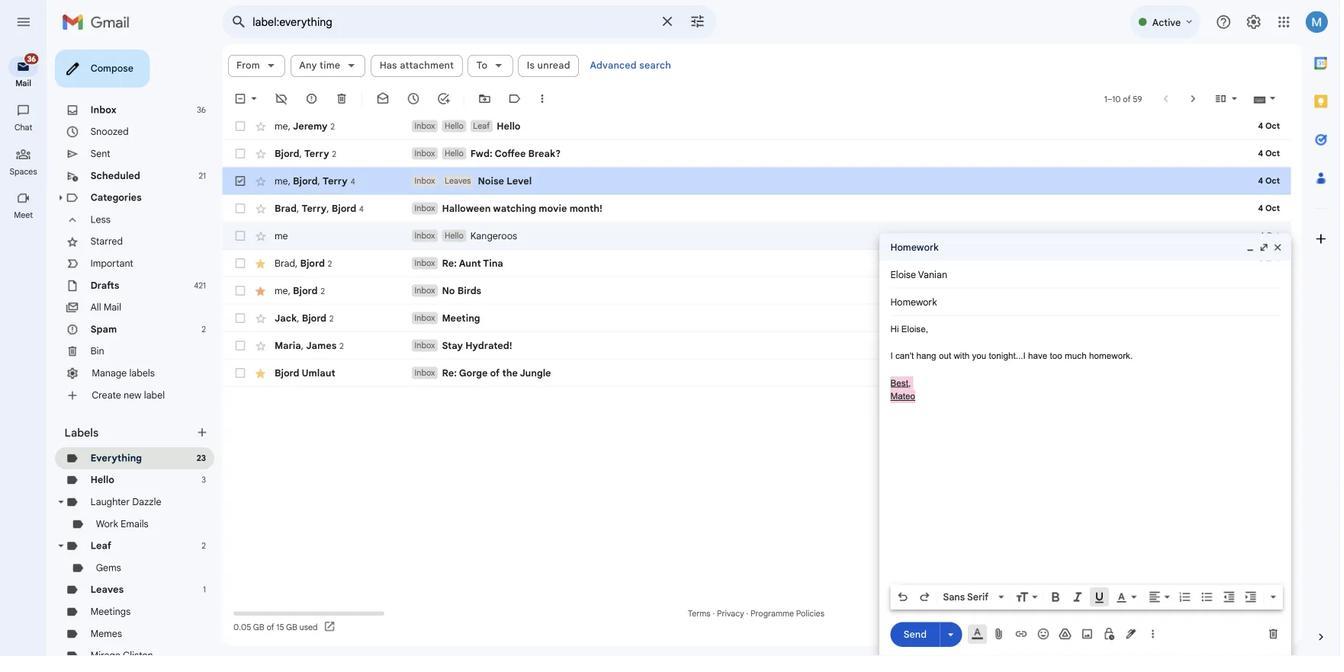 Task type: vqa. For each thing, say whether or not it's contained in the screenshot.
unread
yes



Task type: describe. For each thing, give the bounding box(es) containing it.
jeremy
[[326, 133, 364, 146]]

hello row
[[247, 125, 1340, 156]]

Search in emails text field
[[281, 17, 723, 32]]

snooze image
[[451, 102, 467, 117]]

inbox link for fourth row
[[458, 316, 1340, 331]]

categories
[[101, 213, 158, 226]]

search in emails image
[[252, 11, 279, 38]]

labels heading
[[72, 473, 217, 488]]

create
[[102, 433, 135, 446]]

leaves
[[494, 195, 523, 207]]

2 down 421
[[224, 360, 229, 372]]

break?
[[587, 164, 623, 177]]

, for bjord , terry 2
[[333, 164, 335, 177]]

scheduled link
[[101, 188, 156, 202]]

starred link
[[101, 262, 137, 275]]

bin
[[101, 384, 116, 397]]

is unread
[[585, 66, 634, 79]]

bjord for me , bjord , terry 4
[[326, 194, 353, 207]]

unread
[[597, 66, 634, 79]]

inbox inside inbox halloween watching movie month!
[[461, 226, 483, 237]]

bjord , terry 2
[[305, 164, 374, 177]]

inbox meeting
[[461, 347, 533, 360]]

has attachment
[[422, 66, 504, 79]]

23
[[218, 503, 229, 515]]

maria
[[305, 377, 335, 391]]

formatting options toolbar
[[989, 650, 1340, 657]]

bjord down me , jeremy 2
[[305, 164, 333, 177]]

attachment
[[444, 66, 504, 79]]

noise
[[531, 195, 560, 208]]

delete image
[[372, 102, 387, 117]]

movie
[[599, 225, 630, 238]]

is
[[585, 66, 594, 79]]

drafts
[[101, 310, 133, 324]]

compose button
[[61, 55, 167, 98]]

hello link
[[101, 527, 127, 540]]

advanced search
[[655, 66, 746, 79]]

me , jeremy 2
[[305, 133, 372, 146]]

me , bjord
[[305, 316, 353, 330]]

sent
[[101, 164, 123, 177]]

4 for terry
[[389, 196, 395, 207]]

0 vertical spatial inbox link
[[101, 115, 130, 128]]

bin link
[[101, 384, 116, 397]]

2 for maria
[[377, 379, 382, 390]]

1 horizontal spatial mail
[[115, 335, 135, 348]]

scheduled
[[101, 188, 156, 202]]

hello up the laughter
[[101, 527, 127, 540]]

, for me , bjord , terry 4
[[320, 194, 323, 207]]

fwd:
[[523, 164, 547, 177]]

month!
[[633, 225, 669, 238]]

hello up coffee
[[552, 134, 578, 147]]

of
[[1248, 104, 1256, 116]]

2 for me
[[367, 135, 372, 146]]

james
[[340, 377, 374, 391]]

leaf link
[[101, 600, 124, 613]]

advanced search button
[[649, 59, 752, 87]]

21
[[221, 189, 229, 201]]

important
[[101, 286, 148, 299]]

me for me , bjord
[[305, 316, 320, 330]]

fwd: coffee break?
[[523, 164, 623, 177]]

hi
[[989, 361, 999, 372]]

create new label
[[102, 433, 183, 446]]

work emails
[[107, 576, 165, 589]]

inbox inside inbox stay hydrated!
[[461, 378, 483, 390]]

mail navigation
[[0, 49, 53, 657]]

row containing brad
[[247, 217, 1340, 247]]

gems
[[107, 625, 135, 638]]

halloween
[[491, 225, 545, 238]]

2 for jack
[[366, 348, 371, 360]]

59
[[1259, 104, 1269, 116]]

row containing bjord
[[247, 156, 1340, 186]]

starred
[[101, 262, 137, 275]]

all mail link
[[101, 335, 135, 348]]

, for jack , bjord 2
[[330, 347, 333, 360]]

inbox stay hydrated!
[[461, 378, 569, 391]]

hi eloise,
[[989, 361, 1031, 372]]

me , bjord , terry 4
[[305, 194, 395, 207]]

snoozed
[[101, 140, 143, 153]]

row containing maria
[[247, 369, 1340, 400]]

of 59
[[1245, 104, 1269, 116]]

important link
[[101, 286, 148, 299]]

brad row
[[247, 278, 1340, 308]]

everything
[[101, 503, 158, 516]]

4 row from the top
[[247, 308, 1340, 339]]

work emails link
[[107, 576, 165, 589]]

Subject field
[[989, 328, 1340, 344]]

1 vertical spatial 36
[[219, 116, 229, 128]]

2 down 3
[[224, 601, 229, 613]]

brad , terry , bjord 4
[[305, 225, 404, 238]]

36 inside 36 link
[[30, 60, 40, 71]]

me row
[[247, 247, 1340, 278]]

, for maria , james 2
[[335, 377, 337, 391]]

2 row from the top
[[247, 186, 1340, 217]]

less button
[[61, 232, 238, 256]]

everything link
[[101, 503, 158, 516]]

dazzle
[[147, 551, 179, 565]]

gems link
[[107, 625, 135, 638]]



Task type: locate. For each thing, give the bounding box(es) containing it.
me inside "row"
[[305, 256, 320, 269]]

brad for brad , terry , bjord 4
[[305, 225, 330, 238]]

gmail image
[[69, 9, 152, 40]]

1 vertical spatial inbox link
[[458, 285, 1340, 300]]

inbox inside 'brad' row
[[461, 287, 483, 298]]

2 heading from the top
[[0, 233, 52, 246]]

older image
[[1318, 102, 1333, 117]]

1 row from the top
[[247, 156, 1340, 186]]

terry
[[338, 164, 366, 177], [359, 194, 386, 207], [335, 225, 363, 238]]

labels
[[72, 473, 110, 488]]

me for me , bjord , terry 4
[[305, 194, 320, 207]]

Search in emails search field
[[247, 6, 796, 43]]

spaces heading
[[0, 185, 52, 197]]

terry up brad , terry , bjord 4
[[359, 194, 386, 207]]

2 right 'jeremy'
[[367, 135, 372, 146]]

mail right all
[[115, 335, 135, 348]]

0 horizontal spatial leaf
[[101, 600, 124, 613]]

me left 'jeremy'
[[305, 133, 320, 146]]

stay
[[491, 378, 514, 391]]

4 inside the me , bjord , terry 4
[[389, 196, 395, 207]]

row
[[247, 156, 1340, 186], [247, 186, 1340, 217], [247, 217, 1340, 247], [247, 308, 1340, 339], [247, 339, 1340, 369], [247, 369, 1340, 400]]

maria , james 2
[[305, 377, 382, 391]]

has
[[422, 66, 441, 79]]

categories link
[[101, 213, 158, 226]]

main content
[[247, 49, 1340, 657]]

1 vertical spatial heading
[[0, 233, 52, 246]]

hello down add to tasks icon
[[494, 134, 515, 146]]

advanced
[[655, 66, 708, 79]]

me inside hello row
[[305, 133, 320, 146]]

leaf down work
[[101, 600, 124, 613]]

2 up the me , bjord , terry 4
[[369, 165, 374, 177]]

terry down the me , bjord , terry 4
[[335, 225, 363, 238]]

compose
[[101, 70, 148, 83]]

font ‪(⌘⇧5, ⌘⇧6)‬ image
[[1106, 656, 1119, 657]]

me down brad , terry , bjord 4
[[305, 256, 320, 269]]

leaf
[[526, 134, 544, 146], [101, 600, 124, 613]]

leaf up fwd:
[[526, 134, 544, 146]]

hello
[[552, 134, 578, 147], [494, 134, 515, 146], [494, 165, 515, 176], [494, 256, 515, 268], [101, 527, 127, 540]]

, for me , jeremy 2
[[320, 133, 323, 146]]

snoozed link
[[101, 140, 143, 153]]

inbox link
[[101, 115, 130, 128], [458, 285, 1340, 300], [458, 316, 1340, 331]]

2
[[367, 135, 372, 146], [369, 165, 374, 177], [366, 348, 371, 360], [224, 360, 229, 372], [377, 379, 382, 390], [224, 601, 229, 613]]

0 horizontal spatial 36
[[30, 60, 40, 71]]

1 heading from the top
[[0, 136, 52, 148]]

0 horizontal spatial mail
[[17, 87, 35, 98]]

search
[[710, 66, 746, 79]]

2 me from the top
[[305, 194, 320, 207]]

inbox link for 'brad' row
[[458, 285, 1340, 300]]

spaces
[[11, 185, 41, 196]]

hello down halloween
[[494, 256, 515, 268]]

2 inside maria , james 2
[[377, 379, 382, 390]]

watching
[[548, 225, 596, 238]]

, inside hello row
[[320, 133, 323, 146]]

1 horizontal spatial 36
[[219, 116, 229, 128]]

terry for ,
[[335, 225, 363, 238]]

less
[[101, 237, 123, 251]]

meeting
[[491, 347, 533, 360]]

1 vertical spatial terry
[[359, 194, 386, 207]]

row containing jack
[[247, 339, 1340, 369]]

1 horizontal spatial leaf
[[526, 134, 544, 146]]

label
[[160, 433, 183, 446]]

3 row from the top
[[247, 217, 1340, 247]]

inbox inside inbox meeting
[[461, 348, 483, 359]]

36 up 21
[[219, 116, 229, 128]]

create new label link
[[102, 433, 183, 446]]

2 vertical spatial inbox link
[[458, 316, 1340, 331]]

mail down 36 link
[[17, 87, 35, 98]]

0 vertical spatial terry
[[338, 164, 366, 177]]

3
[[224, 528, 229, 539]]

inbox inside hello row
[[461, 134, 483, 146]]

draft saved
[[989, 268, 1047, 281]]

brad for brad
[[305, 286, 328, 299]]

report spam image
[[339, 102, 354, 117]]

0 vertical spatial brad
[[305, 225, 330, 238]]

laughter dazzle
[[101, 551, 179, 565]]

terry up the me , bjord , terry 4
[[338, 164, 366, 177]]

mail heading
[[0, 87, 52, 99]]

inbox
[[101, 115, 130, 128], [461, 134, 483, 146], [461, 165, 483, 176], [461, 195, 483, 207], [461, 226, 483, 237], [461, 256, 483, 268], [461, 287, 483, 298], [461, 317, 483, 329], [461, 348, 483, 359], [461, 378, 483, 390]]

1 vertical spatial 4
[[399, 226, 404, 238]]

bjord up jack , bjord 2
[[326, 316, 353, 330]]

,
[[320, 133, 323, 146], [333, 164, 335, 177], [320, 194, 323, 207], [353, 194, 356, 207], [330, 225, 332, 238], [363, 225, 366, 238], [320, 316, 323, 330], [330, 347, 333, 360], [335, 377, 337, 391]]

, for me , bjord
[[320, 316, 323, 330]]

1 vertical spatial mail
[[115, 335, 135, 348]]

inbox halloween watching movie month!
[[461, 225, 669, 238]]

me up jack
[[305, 316, 320, 330]]

all
[[101, 335, 113, 348]]

me for me , jeremy 2
[[305, 133, 320, 146]]

0 vertical spatial 4
[[389, 196, 395, 207]]

brad up me , bjord
[[305, 286, 328, 299]]

hydrated!
[[517, 378, 569, 391]]

level
[[563, 195, 591, 208]]

drafts link
[[101, 310, 133, 324]]

bjord up maria , james 2
[[335, 347, 363, 360]]

heading up spaces
[[0, 136, 52, 148]]

leaf inside hello row
[[526, 134, 544, 146]]

2 inside me , jeremy 2
[[367, 135, 372, 146]]

emails
[[134, 576, 165, 589]]

2 for bjord
[[369, 165, 374, 177]]

heading
[[0, 136, 52, 148], [0, 233, 52, 246]]

spam
[[101, 359, 130, 372]]

mark as read image
[[418, 102, 433, 117]]

0 vertical spatial leaf
[[526, 134, 544, 146]]

font ‪(⌘⇧5, ⌘⇧6)‬ list box
[[1106, 656, 1119, 657]]

bjord down bjord , terry 2
[[326, 194, 353, 207]]

0 vertical spatial heading
[[0, 136, 52, 148]]

main menu image
[[17, 15, 35, 34]]

laughter dazzle link
[[101, 551, 179, 565]]

2 right james
[[377, 379, 382, 390]]

36 link
[[9, 58, 44, 85]]

terry for 2
[[338, 164, 366, 177]]

36 up the mail heading
[[30, 60, 40, 71]]

1 horizontal spatial 4
[[399, 226, 404, 238]]

inbox link inside row
[[458, 316, 1340, 331]]

coffee
[[550, 164, 584, 177]]

2 brad from the top
[[305, 286, 328, 299]]

jack
[[305, 347, 330, 360]]

inbox link inside 'brad' row
[[458, 285, 1340, 300]]

has attachment button
[[412, 61, 514, 85]]

6 row from the top
[[247, 369, 1340, 400]]

0 vertical spatial 36
[[30, 60, 40, 71]]

0 horizontal spatial 4
[[389, 196, 395, 207]]

laughter
[[101, 551, 144, 565]]

3 me from the top
[[305, 256, 320, 269]]

spam link
[[101, 359, 130, 372]]

noise level
[[531, 195, 591, 208]]

0 vertical spatial mail
[[17, 87, 35, 98]]

bjord
[[305, 164, 333, 177], [326, 194, 353, 207], [368, 225, 396, 238], [326, 316, 353, 330], [335, 347, 363, 360]]

brad
[[305, 225, 330, 238], [305, 286, 328, 299]]

heading down spaces heading
[[0, 233, 52, 246]]

, for brad , terry , bjord 4
[[330, 225, 332, 238]]

hello left fwd:
[[494, 165, 515, 176]]

2 inside bjord , terry 2
[[369, 165, 374, 177]]

2 up james
[[366, 348, 371, 360]]

me for me
[[305, 256, 320, 269]]

2 inside jack , bjord 2
[[366, 348, 371, 360]]

bjord down the me , bjord , terry 4
[[368, 225, 396, 238]]

sent link
[[101, 164, 123, 177]]

me down bjord , terry 2
[[305, 194, 320, 207]]

36
[[30, 60, 40, 71], [219, 116, 229, 128]]

add to tasks image
[[485, 102, 500, 117]]

Message Body text field
[[989, 359, 1340, 646]]

2 vertical spatial terry
[[335, 225, 363, 238]]

saved
[[1017, 268, 1047, 281]]

4 for bjord
[[399, 226, 404, 238]]

inbox inside me "row"
[[461, 256, 483, 268]]

bjord for me , bjord
[[326, 316, 353, 330]]

1 brad from the top
[[305, 225, 330, 238]]

4 me from the top
[[305, 316, 320, 330]]

is unread button
[[576, 61, 643, 85]]

main content containing maria
[[247, 49, 1340, 657]]

4 inside brad , terry , bjord 4
[[399, 226, 404, 238]]

1 me from the top
[[305, 133, 320, 146]]

work
[[107, 576, 131, 589]]

new
[[138, 433, 157, 446]]

1 vertical spatial leaf
[[101, 600, 124, 613]]

5 row from the top
[[247, 339, 1340, 369]]

draft saved dialog
[[977, 260, 1340, 657]]

draft
[[989, 268, 1015, 281]]

jack , bjord 2
[[305, 347, 371, 360]]

mail inside heading
[[17, 87, 35, 98]]

all mail
[[101, 335, 135, 348]]

1 vertical spatial brad
[[305, 286, 328, 299]]

bjord for jack , bjord 2
[[335, 347, 363, 360]]

eloise,
[[1002, 361, 1031, 372]]

brad down the me , bjord , terry 4
[[305, 225, 330, 238]]

me
[[305, 133, 320, 146], [305, 194, 320, 207], [305, 256, 320, 269], [305, 316, 320, 330]]

hello inside me "row"
[[494, 256, 515, 268]]

421
[[216, 311, 229, 323]]



